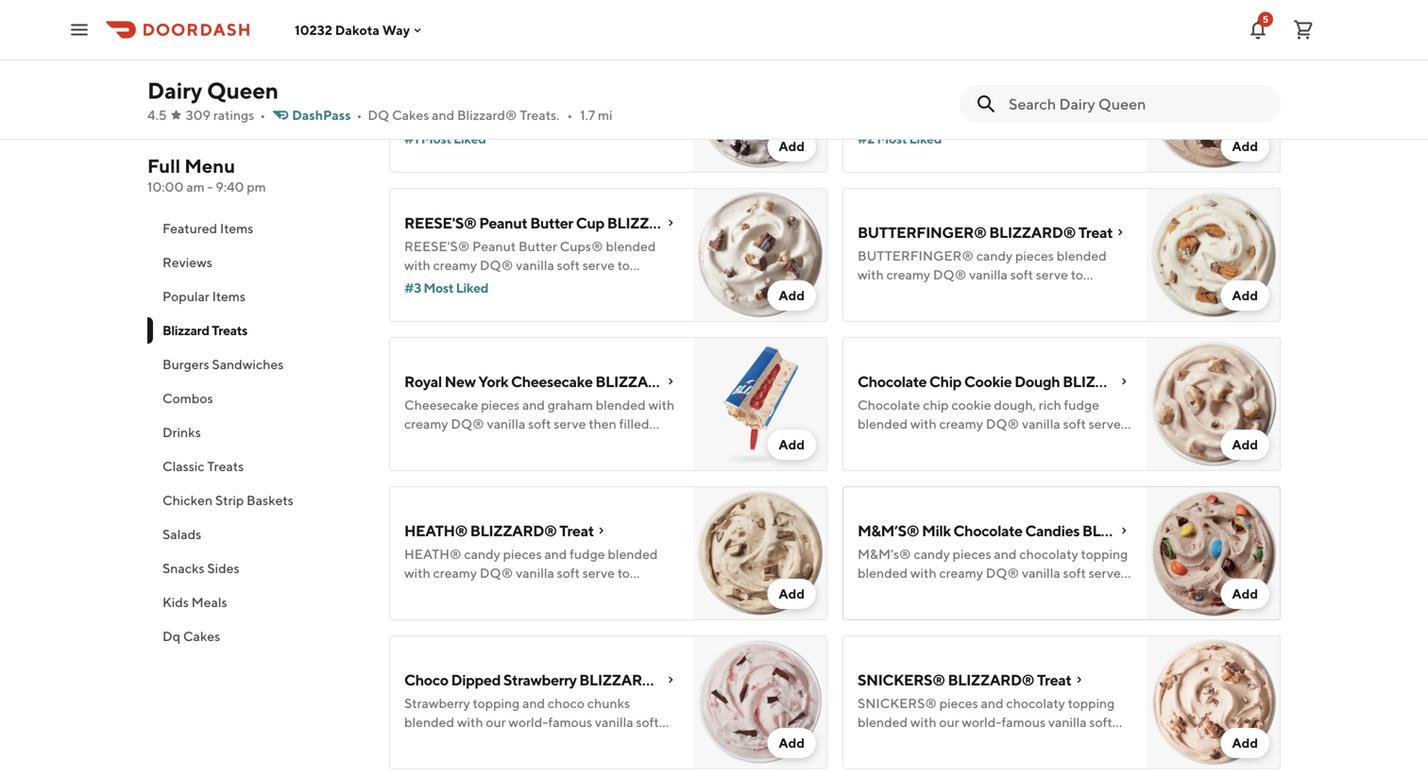Task type: describe. For each thing, give the bounding box(es) containing it.
1.7
[[580, 107, 595, 123]]

with inside oreo® cookie pieces blended with creamy dq® vanilla soft serve to blizzard® perfection.
[[596, 89, 622, 105]]

blizzard
[[162, 323, 209, 338]]

serve inside snickers® pieces and chocolaty topping blended with our world-famous vanilla soft serve to blizzard® perfection.
[[858, 733, 890, 749]]

3 • from the left
[[567, 107, 573, 123]]

vanilla inside snickers® pieces and chocolaty topping blended with our world-famous vanilla soft serve to blizzard® perfection.
[[1048, 715, 1087, 730]]

chocolate chip cookie dough, rich fudge blended with creamy dq® vanilla soft serve to blizzard® perfection.
[[858, 397, 1121, 451]]

peanut for cup
[[479, 214, 527, 232]]

heath® candy pieces and fudge  blended with creamy dq® vanilla soft serve to blizzard® perfection.
[[404, 546, 658, 600]]

perfection. inside strawberry topping and choco chunks blended with our world-famous vanilla soft serve to blizzard® perfection.
[[517, 733, 583, 749]]

salads button
[[147, 518, 366, 552]]

m&m's® candy pieces and chocolaty topping blended with creamy dq® vanilla soft serve to blizzard® perfection.
[[858, 546, 1128, 600]]

butterfinger® candy pieces blended with creamy dq® vanilla soft serve to blizzard® perfection.
[[858, 248, 1107, 301]]

0 items, open order cart image
[[1292, 18, 1315, 41]]

peanut for cups®
[[472, 238, 516, 254]]

vanilla inside chocolate chip cookie dough, rich fudge blended with creamy dq® vanilla soft serve to blizzard® perfection.
[[1022, 416, 1060, 432]]

soft inside oreo® cookie pieces blended with creamy dq® vanilla soft serve to blizzard® perfection.
[[481, 108, 504, 124]]

snickers® pieces and chocolaty topping blended with our world-famous vanilla soft serve to blizzard® perfection.
[[858, 696, 1115, 749]]

add for m&m's® milk chocolate candies blizzard® treat
[[1232, 586, 1258, 602]]

Item Search search field
[[1009, 94, 1266, 114]]

creamy inside chocolate chip cookie dough, rich fudge blended with creamy dq® vanilla soft serve to blizzard® perfection.
[[939, 416, 983, 432]]

cheesecake inside "cheesecake pieces and graham blended with creamy dq® vanilla soft serve then filled with a perfectly paired strawberry topping center."
[[404, 397, 478, 413]]

add button for heath® blizzard® treat
[[767, 579, 816, 609]]

fudge inside the chewy brownie pieces, choco chunks and cocoa fudge blended with creamy dq® vanilla soft serve to blizzard® perfection.
[[896, 108, 932, 124]]

to inside heath® candy pieces and fudge  blended with creamy dq® vanilla soft serve to blizzard® perfection.
[[617, 565, 630, 581]]

combos button
[[147, 382, 366, 416]]

royal new york cheesecake blizzard® treat
[[404, 373, 719, 391]]

topping inside "cheesecake pieces and graham blended with creamy dq® vanilla soft serve then filled with a perfectly paired strawberry topping center."
[[607, 435, 654, 451]]

perfection. inside reese's® peanut butter cups® blended with creamy dq® vanilla soft serve to blizzard® perfection.
[[485, 276, 551, 292]]

dough,
[[994, 397, 1036, 413]]

10232 dakota way
[[295, 22, 410, 38]]

serve inside chocolate chip cookie dough, rich fudge blended with creamy dq® vanilla soft serve to blizzard® perfection.
[[1089, 416, 1121, 432]]

snickers® for snickers® pieces and chocolaty topping blended with our world-famous vanilla soft serve to blizzard® perfection.
[[858, 696, 937, 711]]

10:00
[[147, 179, 184, 195]]

baskets
[[247, 493, 293, 508]]

soft inside "cheesecake pieces and graham blended with creamy dq® vanilla soft serve then filled with a perfectly paired strawberry topping center."
[[528, 416, 551, 432]]

heath® for heath® blizzard® treat
[[404, 522, 467, 540]]

popular
[[162, 289, 209, 304]]

cookie
[[964, 373, 1012, 391]]

treats for classic treats
[[207, 459, 244, 474]]

with inside reese's® peanut butter cups® blended with creamy dq® vanilla soft serve to blizzard® perfection.
[[404, 257, 430, 273]]

dq® inside "cheesecake pieces and graham blended with creamy dq® vanilla soft serve then filled with a perfectly paired strawberry topping center."
[[451, 416, 484, 432]]

kids meals
[[162, 595, 227, 610]]

pieces for butterfinger®
[[1015, 248, 1054, 264]]

liked for fudge
[[909, 131, 942, 146]]

blended inside m&m's® candy pieces and chocolaty topping blended with creamy dq® vanilla soft serve to blizzard® perfection.
[[858, 565, 908, 581]]

kids meals button
[[147, 586, 366, 620]]

snickers® blizzard® treat image
[[1147, 636, 1281, 770]]

to inside strawberry topping and choco chunks blended with our world-famous vanilla soft serve to blizzard® perfection.
[[439, 733, 452, 749]]

chip
[[929, 373, 962, 391]]

2 vertical spatial chocolate
[[953, 522, 1022, 540]]

pieces for m&m's®
[[953, 546, 991, 562]]

perfection. inside m&m's® candy pieces and chocolaty topping blended with creamy dq® vanilla soft serve to blizzard® perfection.
[[954, 584, 1020, 600]]

add for royal new york cheesecake blizzard® treat
[[779, 437, 805, 452]]

vanilla inside oreo® cookie pieces blended with creamy dq® vanilla soft serve to blizzard® perfection.
[[440, 108, 479, 124]]

combos
[[162, 391, 213, 406]]

famous for treat
[[1002, 715, 1046, 730]]

1 horizontal spatial strawberry
[[503, 671, 577, 689]]

our for blizzard®
[[939, 715, 959, 730]]

dq® inside butterfinger® candy pieces blended with creamy dq® vanilla soft serve to blizzard® perfection.
[[933, 267, 966, 282]]

dashpass •
[[292, 107, 362, 123]]

vanilla inside m&m's® candy pieces and chocolaty topping blended with creamy dq® vanilla soft serve to blizzard® perfection.
[[1022, 565, 1060, 581]]

strawberry topping and choco chunks blended with our world-famous vanilla soft serve to blizzard® perfection.
[[404, 696, 659, 749]]

chocolate chip cookie dough blizzard® treat image
[[1147, 337, 1281, 471]]

dq® inside reese's® peanut butter cups® blended with creamy dq® vanilla soft serve to blizzard® perfection.
[[480, 257, 513, 273]]

m&m's®
[[858, 546, 911, 562]]

dq
[[368, 107, 389, 123]]

2 • from the left
[[357, 107, 362, 123]]

chicken
[[162, 493, 213, 508]]

blizzard® inside the chewy brownie pieces, choco chunks and cocoa fudge blended with creamy dq® vanilla soft serve to blizzard® perfection.
[[974, 127, 1053, 143]]

m&m's®
[[858, 522, 919, 540]]

serve inside oreo® cookie pieces blended with creamy dq® vanilla soft serve to blizzard® perfection.
[[507, 108, 539, 124]]

dq® inside m&m's® candy pieces and chocolaty topping blended with creamy dq® vanilla soft serve to blizzard® perfection.
[[986, 565, 1019, 581]]

blended inside the chewy brownie pieces, choco chunks and cocoa fudge blended with creamy dq® vanilla soft serve to blizzard® perfection.
[[934, 108, 984, 124]]

blizzard® inside m&m's® candy pieces and chocolaty topping blended with creamy dq® vanilla soft serve to blizzard® perfection.
[[873, 584, 951, 600]]

strip
[[215, 493, 244, 508]]

reese's® peanut butter cup blizzard® treat image
[[693, 188, 827, 322]]

featured
[[162, 221, 217, 236]]

pm
[[247, 179, 266, 195]]

dairy
[[147, 77, 202, 104]]

9:40
[[216, 179, 244, 195]]

meals
[[191, 595, 227, 610]]

butterfinger® blizzard® treat
[[858, 223, 1113, 241]]

burgers sandwiches button
[[147, 348, 366, 382]]

featured items
[[162, 221, 253, 236]]

popular items button
[[147, 280, 366, 314]]

cheesecake pieces and graham blended with creamy dq® vanilla soft serve then filled with a perfectly paired strawberry topping center.
[[404, 397, 675, 469]]

dq cakes and blizzard® treats. • 1.7 mi
[[368, 107, 613, 123]]

popular items
[[162, 289, 245, 304]]

dq cakes
[[162, 629, 220, 644]]

perfection. inside oreo® cookie pieces blended with creamy dq® vanilla soft serve to blizzard® perfection.
[[404, 127, 470, 143]]

#1
[[404, 131, 419, 146]]

chocolate for chocolate chip cookie dough blizzard® treat
[[858, 373, 927, 391]]

reviews
[[162, 255, 212, 270]]

dq® inside heath® candy pieces and fudge  blended with creamy dq® vanilla soft serve to blizzard® perfection.
[[480, 565, 513, 581]]

classic treats button
[[147, 450, 366, 484]]

creamy inside heath® candy pieces and fudge  blended with creamy dq® vanilla soft serve to blizzard® perfection.
[[433, 565, 477, 581]]

topping inside strawberry topping and choco chunks blended with our world-famous vanilla soft serve to blizzard® perfection.
[[473, 696, 520, 711]]

strawberry inside strawberry topping and choco chunks blended with our world-famous vanilla soft serve to blizzard® perfection.
[[404, 696, 470, 711]]

sides
[[207, 561, 239, 576]]

pieces inside "cheesecake pieces and graham blended with creamy dq® vanilla soft serve then filled with a perfectly paired strawberry topping center."
[[481, 397, 520, 413]]

with inside chocolate chip cookie dough, rich fudge blended with creamy dq® vanilla soft serve to blizzard® perfection.
[[910, 416, 937, 432]]

blizzard treats
[[162, 323, 247, 338]]

serve inside strawberry topping and choco chunks blended with our world-famous vanilla soft serve to blizzard® perfection.
[[404, 733, 437, 749]]

creamy inside reese's® peanut butter cups® blended with creamy dq® vanilla soft serve to blizzard® perfection.
[[433, 257, 477, 273]]

oreo® blizzard® treat image
[[693, 39, 827, 173]]

and inside m&m's® candy pieces and chocolaty topping blended with creamy dq® vanilla soft serve to blizzard® perfection.
[[994, 546, 1017, 562]]

soft inside m&m's® candy pieces and chocolaty topping blended with creamy dq® vanilla soft serve to blizzard® perfection.
[[1063, 565, 1086, 581]]

snickers® for snickers® blizzard® treat
[[858, 671, 945, 689]]

full
[[147, 155, 180, 177]]

to inside butterfinger® candy pieces blended with creamy dq® vanilla soft serve to blizzard® perfection.
[[1071, 267, 1083, 282]]

dakota
[[335, 22, 380, 38]]

menu
[[184, 155, 235, 177]]

butterfinger® blizzard® treat image
[[1147, 188, 1281, 322]]

add for butterfinger® blizzard® treat
[[1232, 288, 1258, 303]]

york
[[478, 373, 508, 391]]

soft inside butterfinger® candy pieces blended with creamy dq® vanilla soft serve to blizzard® perfection.
[[1010, 267, 1033, 282]]

pieces for oreo®
[[502, 89, 541, 105]]

most right #3
[[423, 280, 453, 296]]

blizzard® inside heath® candy pieces and fudge  blended with creamy dq® vanilla soft serve to blizzard® perfection.
[[404, 584, 483, 600]]

chocolaty inside snickers® pieces and chocolaty topping blended with our world-famous vanilla soft serve to blizzard® perfection.
[[1006, 696, 1065, 711]]

dough
[[1015, 373, 1060, 391]]

pieces for heath®
[[503, 546, 542, 562]]

dq cakes button
[[147, 620, 366, 654]]

candy for m&m's®
[[914, 546, 950, 562]]

vanilla inside the chewy brownie pieces, choco chunks and cocoa fudge blended with creamy dq® vanilla soft serve to blizzard® perfection.
[[858, 127, 896, 143]]

kids
[[162, 595, 189, 610]]

perfection. inside chocolate chip cookie dough, rich fudge blended with creamy dq® vanilla soft serve to blizzard® perfection.
[[954, 435, 1020, 451]]

dashpass
[[292, 107, 351, 123]]

with inside strawberry topping and choco chunks blended with our world-famous vanilla soft serve to blizzard® perfection.
[[457, 715, 483, 730]]

chip
[[923, 397, 949, 413]]

creamy inside oreo® cookie pieces blended with creamy dq® vanilla soft serve to blizzard® perfection.
[[625, 89, 669, 105]]

oreo® cookie pieces blended with creamy dq® vanilla soft serve to blizzard® perfection.
[[404, 89, 669, 143]]

serve inside m&m's® candy pieces and chocolaty topping blended with creamy dq® vanilla soft serve to blizzard® perfection.
[[1089, 565, 1121, 581]]

candy for heath®
[[464, 546, 500, 562]]

dq
[[162, 629, 180, 644]]

309 ratings •
[[186, 107, 266, 123]]

blended inside chocolate chip cookie dough, rich fudge blended with creamy dq® vanilla soft serve to blizzard® perfection.
[[858, 416, 908, 432]]

serve inside butterfinger® candy pieces blended with creamy dq® vanilla soft serve to blizzard® perfection.
[[1036, 267, 1068, 282]]

blended inside snickers® pieces and chocolaty topping blended with our world-famous vanilla soft serve to blizzard® perfection.
[[858, 715, 908, 730]]

classic
[[162, 459, 205, 474]]

sandwiches
[[212, 357, 284, 372]]

creamy inside butterfinger® candy pieces blended with creamy dq® vanilla soft serve to blizzard® perfection.
[[886, 267, 930, 282]]

mi
[[598, 107, 613, 123]]

chewy brownie pieces, choco chunks and cocoa fudge blended with creamy dq® vanilla soft serve to blizzard® perfection.
[[858, 89, 1121, 143]]

soft inside the chewy brownie pieces, choco chunks and cocoa fudge blended with creamy dq® vanilla soft serve to blizzard® perfection.
[[899, 127, 922, 143]]

candy for butterfinger®
[[976, 248, 1013, 264]]

way
[[382, 22, 410, 38]]

vanilla inside reese's® peanut butter cups® blended with creamy dq® vanilla soft serve to blizzard® perfection.
[[516, 257, 554, 273]]

add button for reese's® peanut butter cup blizzard® treat
[[767, 281, 816, 311]]

world- for dipped
[[509, 715, 548, 730]]

cup
[[576, 214, 604, 232]]

brownie
[[902, 89, 951, 105]]

chicken strip baskets button
[[147, 484, 366, 518]]

blended inside butterfinger® candy pieces blended with creamy dq® vanilla soft serve to blizzard® perfection.
[[1057, 248, 1107, 264]]

with inside the chewy brownie pieces, choco chunks and cocoa fudge blended with creamy dq® vanilla soft serve to blizzard® perfection.
[[987, 108, 1013, 124]]

choco brownie extreme blizzard® treat image
[[1147, 39, 1281, 173]]

dq® inside the chewy brownie pieces, choco chunks and cocoa fudge blended with creamy dq® vanilla soft serve to blizzard® perfection.
[[1062, 108, 1096, 124]]

classic treats
[[162, 459, 244, 474]]

10232
[[295, 22, 332, 38]]

fudge inside heath® candy pieces and fudge  blended with creamy dq® vanilla soft serve to blizzard® perfection.
[[570, 546, 605, 562]]

reese's® for reese's® peanut butter cup blizzard® treat
[[404, 214, 476, 232]]

serve inside heath® candy pieces and fudge  blended with creamy dq® vanilla soft serve to blizzard® perfection.
[[582, 565, 615, 581]]

strawberry
[[541, 435, 604, 451]]

butterfinger® for butterfinger® blizzard® treat
[[858, 223, 986, 241]]

blizzard® inside snickers® pieces and chocolaty topping blended with our world-famous vanilla soft serve to blizzard® perfection.
[[908, 733, 986, 749]]

choco dipped strawberry blizzard® treat image
[[693, 636, 827, 770]]

add for choco dipped strawberry blizzard® treat
[[779, 735, 805, 751]]

liked for vanilla
[[453, 131, 486, 146]]

butter for cups®
[[518, 238, 557, 254]]

add for reese's® peanut butter cup blizzard® treat
[[779, 288, 805, 303]]

to inside the chewy brownie pieces, choco chunks and cocoa fudge blended with creamy dq® vanilla soft serve to blizzard® perfection.
[[959, 127, 972, 143]]

blizzard® inside butterfinger® candy pieces blended with creamy dq® vanilla soft serve to blizzard® perfection.
[[858, 286, 936, 301]]

burgers
[[162, 357, 209, 372]]

and inside heath® candy pieces and fudge  blended with creamy dq® vanilla soft serve to blizzard® perfection.
[[544, 546, 567, 562]]

cookie inside oreo® cookie pieces blended with creamy dq® vanilla soft serve to blizzard® perfection.
[[459, 89, 499, 105]]

reese's® peanut butter cups® blended with creamy dq® vanilla soft serve to blizzard® perfection.
[[404, 238, 656, 292]]

309
[[186, 107, 211, 123]]

cookie inside chocolate chip cookie dough, rich fudge blended with creamy dq® vanilla soft serve to blizzard® perfection.
[[951, 397, 991, 413]]

10232 dakota way button
[[295, 22, 425, 38]]

add for chocolate chip cookie dough blizzard® treat
[[1232, 437, 1258, 452]]

add button for chocolate chip cookie dough blizzard® treat
[[1221, 430, 1269, 460]]

cocoa
[[858, 108, 894, 124]]

creamy inside the chewy brownie pieces, choco chunks and cocoa fudge blended with creamy dq® vanilla soft serve to blizzard® perfection.
[[1016, 108, 1060, 124]]



Task type: vqa. For each thing, say whether or not it's contained in the screenshot.
Burgers Sandwiches at the left top
yes



Task type: locate. For each thing, give the bounding box(es) containing it.
add
[[779, 138, 805, 154], [1232, 138, 1258, 154], [779, 288, 805, 303], [1232, 288, 1258, 303], [779, 437, 805, 452], [1232, 437, 1258, 452], [779, 586, 805, 602], [1232, 586, 1258, 602], [779, 735, 805, 751], [1232, 735, 1258, 751]]

blizzard® inside oreo® cookie pieces blended with creamy dq® vanilla soft serve to blizzard® perfection.
[[557, 108, 635, 124]]

1 vertical spatial reese's®
[[404, 238, 470, 254]]

treats
[[212, 323, 247, 338], [207, 459, 244, 474]]

1 vertical spatial choco
[[548, 696, 585, 711]]

pieces up treats.
[[502, 89, 541, 105]]

and inside the chewy brownie pieces, choco chunks and cocoa fudge blended with creamy dq® vanilla soft serve to blizzard® perfection.
[[1083, 89, 1106, 105]]

peanut up the #3 most liked
[[472, 238, 516, 254]]

chunks right pieces,
[[1038, 89, 1081, 105]]

vanilla inside butterfinger® candy pieces blended with creamy dq® vanilla soft serve to blizzard® perfection.
[[969, 267, 1008, 282]]

chocolate for chocolate chip cookie dough, rich fudge blended with creamy dq® vanilla soft serve to blizzard® perfection.
[[858, 397, 920, 413]]

most
[[421, 131, 451, 146], [877, 131, 907, 146], [423, 280, 453, 296]]

strawberry
[[503, 671, 577, 689], [404, 696, 470, 711]]

1 • from the left
[[260, 107, 266, 123]]

0 horizontal spatial •
[[260, 107, 266, 123]]

famous for strawberry
[[548, 715, 592, 730]]

blizzard® inside chocolate chip cookie dough, rich fudge blended with creamy dq® vanilla soft serve to blizzard® perfection.
[[873, 435, 951, 451]]

most right #2
[[877, 131, 907, 146]]

world- inside snickers® pieces and chocolaty topping blended with our world-famous vanilla soft serve to blizzard® perfection.
[[962, 715, 1002, 730]]

with
[[596, 89, 622, 105], [987, 108, 1013, 124], [404, 257, 430, 273], [858, 267, 884, 282], [648, 397, 675, 413], [910, 416, 937, 432], [404, 435, 430, 451], [404, 565, 430, 581], [910, 565, 937, 581], [457, 715, 483, 730], [910, 715, 937, 730]]

chocolaty down candies
[[1019, 546, 1078, 562]]

cakes for dq
[[392, 107, 429, 123]]

cakes up #1
[[392, 107, 429, 123]]

0 vertical spatial cakes
[[392, 107, 429, 123]]

0 vertical spatial snickers®
[[858, 671, 945, 689]]

butterfinger® inside butterfinger® candy pieces blended with creamy dq® vanilla soft serve to blizzard® perfection.
[[858, 248, 974, 264]]

chocolate up chip
[[858, 373, 927, 391]]

2 our from the left
[[939, 715, 959, 730]]

world-
[[509, 715, 548, 730], [962, 715, 1002, 730]]

0 horizontal spatial candy
[[464, 546, 500, 562]]

pieces inside butterfinger® candy pieces blended with creamy dq® vanilla soft serve to blizzard® perfection.
[[1015, 248, 1054, 264]]

perfection. down the reese's® peanut butter cup blizzard® treat
[[485, 276, 551, 292]]

0 vertical spatial butterfinger®
[[858, 223, 986, 241]]

perfection. down butterfinger® blizzard® treat
[[939, 286, 1004, 301]]

1 snickers® from the top
[[858, 671, 945, 689]]

choco right pieces,
[[998, 89, 1035, 105]]

cakes inside button
[[183, 629, 220, 644]]

cakes
[[392, 107, 429, 123], [183, 629, 220, 644]]

fudge
[[896, 108, 932, 124], [1064, 397, 1099, 413], [570, 546, 605, 562]]

1 horizontal spatial cookie
[[951, 397, 991, 413]]

most for dq®
[[421, 131, 451, 146]]

heath® inside heath® candy pieces and fudge  blended with creamy dq® vanilla soft serve to blizzard® perfection.
[[404, 546, 461, 562]]

famous
[[548, 715, 592, 730], [1002, 715, 1046, 730]]

#2 most liked
[[858, 131, 942, 146]]

treats for blizzard treats
[[212, 323, 247, 338]]

0 horizontal spatial strawberry
[[404, 696, 470, 711]]

snickers® blizzard® treat
[[858, 671, 1071, 689]]

chocolaty inside m&m's® candy pieces and chocolaty topping blended with creamy dq® vanilla soft serve to blizzard® perfection.
[[1019, 546, 1078, 562]]

items up reviews button
[[220, 221, 253, 236]]

• left dq
[[357, 107, 362, 123]]

paired
[[500, 435, 538, 451]]

full menu 10:00 am - 9:40 pm
[[147, 155, 266, 195]]

creamy
[[625, 89, 669, 105], [1016, 108, 1060, 124], [433, 257, 477, 273], [886, 267, 930, 282], [404, 416, 448, 432], [939, 416, 983, 432], [433, 565, 477, 581], [939, 565, 983, 581]]

blended inside reese's® peanut butter cups® blended with creamy dq® vanilla soft serve to blizzard® perfection.
[[606, 238, 656, 254]]

1 horizontal spatial candy
[[914, 546, 950, 562]]

candy down heath® blizzard® treat
[[464, 546, 500, 562]]

queen
[[207, 77, 279, 104]]

fudge right the rich
[[1064, 397, 1099, 413]]

royal
[[404, 373, 442, 391]]

dq®
[[404, 108, 438, 124], [1062, 108, 1096, 124], [480, 257, 513, 273], [933, 267, 966, 282], [451, 416, 484, 432], [986, 416, 1019, 432], [480, 565, 513, 581], [986, 565, 1019, 581]]

0 horizontal spatial our
[[486, 715, 506, 730]]

items up blizzard treats
[[212, 289, 245, 304]]

butter up "cups®"
[[530, 214, 573, 232]]

peanut
[[479, 214, 527, 232], [472, 238, 516, 254]]

#2
[[858, 131, 875, 146]]

reese's® inside reese's® peanut butter cups® blended with creamy dq® vanilla soft serve to blizzard® perfection.
[[404, 238, 470, 254]]

1 vertical spatial butterfinger®
[[858, 248, 974, 264]]

1 horizontal spatial famous
[[1002, 715, 1046, 730]]

pieces,
[[954, 89, 996, 105]]

treats inside button
[[207, 459, 244, 474]]

blended
[[543, 89, 593, 105], [934, 108, 984, 124], [606, 238, 656, 254], [1057, 248, 1107, 264], [596, 397, 646, 413], [858, 416, 908, 432], [608, 546, 658, 562], [858, 565, 908, 581], [404, 715, 454, 730], [858, 715, 908, 730]]

perfection. down choco dipped strawberry blizzard® treat
[[517, 733, 583, 749]]

cookie
[[459, 89, 499, 105], [951, 397, 991, 413]]

world- down "snickers® blizzard® treat"
[[962, 715, 1002, 730]]

choco inside the chewy brownie pieces, choco chunks and cocoa fudge blended with creamy dq® vanilla soft serve to blizzard® perfection.
[[998, 89, 1035, 105]]

reese's®
[[404, 214, 476, 232], [404, 238, 470, 254]]

chunks
[[1038, 89, 1081, 105], [587, 696, 630, 711]]

0 vertical spatial blizzard®
[[457, 107, 517, 123]]

candy down butterfinger® blizzard® treat
[[976, 248, 1013, 264]]

chocolate left chip
[[858, 397, 920, 413]]

pieces inside snickers® pieces and chocolaty topping blended with our world-famous vanilla soft serve to blizzard® perfection.
[[940, 696, 978, 711]]

pieces down york
[[481, 397, 520, 413]]

1 horizontal spatial fudge
[[896, 108, 932, 124]]

new
[[445, 373, 476, 391]]

1 horizontal spatial choco
[[998, 89, 1035, 105]]

blended inside heath® candy pieces and fudge  blended with creamy dq® vanilla soft serve to blizzard® perfection.
[[608, 546, 658, 562]]

items inside "button"
[[212, 289, 245, 304]]

butterfinger® up butterfinger® candy pieces blended with creamy dq® vanilla soft serve to blizzard® perfection. in the right of the page
[[858, 223, 986, 241]]

1 vertical spatial fudge
[[1064, 397, 1099, 413]]

a
[[433, 435, 440, 451]]

m&m's® milk chocolate candies blizzard® treat
[[858, 522, 1206, 540]]

choco inside strawberry topping and choco chunks blended with our world-famous vanilla soft serve to blizzard® perfection.
[[548, 696, 585, 711]]

0 horizontal spatial famous
[[548, 715, 592, 730]]

famous inside snickers® pieces and chocolaty topping blended with our world-famous vanilla soft serve to blizzard® perfection.
[[1002, 715, 1046, 730]]

0 vertical spatial items
[[220, 221, 253, 236]]

butter down the reese's® peanut butter cup blizzard® treat
[[518, 238, 557, 254]]

0 horizontal spatial cookie
[[459, 89, 499, 105]]

choco for with
[[998, 89, 1035, 105]]

candy inside butterfinger® candy pieces blended with creamy dq® vanilla soft serve to blizzard® perfection.
[[976, 248, 1013, 264]]

dq® inside oreo® cookie pieces blended with creamy dq® vanilla soft serve to blizzard® perfection.
[[404, 108, 438, 124]]

famous down "snickers® blizzard® treat"
[[1002, 715, 1046, 730]]

to inside oreo® cookie pieces blended with creamy dq® vanilla soft serve to blizzard® perfection.
[[542, 108, 554, 124]]

0 vertical spatial cheesecake
[[511, 373, 593, 391]]

chocolate chip cookie dough blizzard® treat
[[858, 373, 1186, 391]]

perfection. inside butterfinger® candy pieces blended with creamy dq® vanilla soft serve to blizzard® perfection.
[[939, 286, 1004, 301]]

treats.
[[520, 107, 559, 123]]

treats up chicken strip baskets
[[207, 459, 244, 474]]

fudge down heath® blizzard® treat
[[570, 546, 605, 562]]

pieces inside heath® candy pieces and fudge  blended with creamy dq® vanilla soft serve to blizzard® perfection.
[[503, 546, 542, 562]]

cookie down cookie
[[951, 397, 991, 413]]

serve inside "cheesecake pieces and graham blended with creamy dq® vanilla soft serve then filled with a perfectly paired strawberry topping center."
[[554, 416, 586, 432]]

• right ratings on the top left
[[260, 107, 266, 123]]

0 horizontal spatial cheesecake
[[404, 397, 478, 413]]

1 world- from the left
[[509, 715, 548, 730]]

• left the 1.7
[[567, 107, 573, 123]]

topping inside snickers® pieces and chocolaty topping blended with our world-famous vanilla soft serve to blizzard® perfection.
[[1068, 696, 1115, 711]]

candy down milk
[[914, 546, 950, 562]]

2 heath® from the top
[[404, 546, 461, 562]]

pieces inside oreo® cookie pieces blended with creamy dq® vanilla soft serve to blizzard® perfection.
[[502, 89, 541, 105]]

butterfinger® for butterfinger® candy pieces blended with creamy dq® vanilla soft serve to blizzard® perfection.
[[858, 248, 974, 264]]

choco down choco dipped strawberry blizzard® treat
[[548, 696, 585, 711]]

0 horizontal spatial world-
[[509, 715, 548, 730]]

0 vertical spatial treats
[[212, 323, 247, 338]]

0 vertical spatial heath®
[[404, 522, 467, 540]]

rich
[[1039, 397, 1061, 413]]

and inside strawberry topping and choco chunks blended with our world-famous vanilla soft serve to blizzard® perfection.
[[522, 696, 545, 711]]

items for popular items
[[212, 289, 245, 304]]

blizzard® down dipped
[[454, 733, 514, 749]]

blended inside oreo® cookie pieces blended with creamy dq® vanilla soft serve to blizzard® perfection.
[[543, 89, 593, 105]]

1 our from the left
[[486, 715, 506, 730]]

1 vertical spatial items
[[212, 289, 245, 304]]

add button for m&m's® milk chocolate candies blizzard® treat
[[1221, 579, 1269, 609]]

1 vertical spatial cheesecake
[[404, 397, 478, 413]]

1 famous from the left
[[548, 715, 592, 730]]

0 horizontal spatial chunks
[[587, 696, 630, 711]]

candy inside heath® candy pieces and fudge  blended with creamy dq® vanilla soft serve to blizzard® perfection.
[[464, 546, 500, 562]]

graham
[[548, 397, 593, 413]]

1 butterfinger® from the top
[[858, 223, 986, 241]]

most right #1
[[421, 131, 451, 146]]

heath® for heath® candy pieces and fudge  blended with creamy dq® vanilla soft serve to blizzard® perfection.
[[404, 546, 461, 562]]

0 vertical spatial strawberry
[[503, 671, 577, 689]]

soft inside heath® candy pieces and fudge  blended with creamy dq® vanilla soft serve to blizzard® perfection.
[[557, 565, 580, 581]]

with inside snickers® pieces and chocolaty topping blended with our world-famous vanilla soft serve to blizzard® perfection.
[[910, 715, 937, 730]]

1 heath® from the top
[[404, 522, 467, 540]]

perfection. inside snickers® pieces and chocolaty topping blended with our world-famous vanilla soft serve to blizzard® perfection.
[[989, 733, 1054, 749]]

candies
[[1025, 522, 1080, 540]]

add button for butterfinger® blizzard® treat
[[1221, 281, 1269, 311]]

1 horizontal spatial our
[[939, 715, 959, 730]]

1 vertical spatial chocolaty
[[1006, 696, 1065, 711]]

pieces down heath® blizzard® treat
[[503, 546, 542, 562]]

dq® inside chocolate chip cookie dough, rich fudge blended with creamy dq® vanilla soft serve to blizzard® perfection.
[[986, 416, 1019, 432]]

butterfinger®
[[858, 223, 986, 241], [858, 248, 974, 264]]

world- inside strawberry topping and choco chunks blended with our world-famous vanilla soft serve to blizzard® perfection.
[[509, 715, 548, 730]]

1 vertical spatial butter
[[518, 238, 557, 254]]

1 vertical spatial chocolate
[[858, 397, 920, 413]]

2 butterfinger® from the top
[[858, 248, 974, 264]]

burgers sandwiches
[[162, 357, 284, 372]]

0 horizontal spatial cakes
[[183, 629, 220, 644]]

2 reese's® from the top
[[404, 238, 470, 254]]

vanilla inside heath® candy pieces and fudge  blended with creamy dq® vanilla soft serve to blizzard® perfection.
[[516, 565, 554, 581]]

chocolate up m&m's® candy pieces and chocolaty topping blended with creamy dq® vanilla soft serve to blizzard® perfection. at the right
[[953, 522, 1022, 540]]

0 vertical spatial reese's®
[[404, 214, 476, 232]]

blizzard® inside reese's® peanut butter cups® blended with creamy dq® vanilla soft serve to blizzard® perfection.
[[404, 276, 483, 292]]

to inside reese's® peanut butter cups® blended with creamy dq® vanilla soft serve to blizzard® perfection.
[[617, 257, 630, 273]]

choco
[[404, 671, 448, 689]]

reese's® for reese's® peanut butter cups® blended with creamy dq® vanilla soft serve to blizzard® perfection.
[[404, 238, 470, 254]]

filled
[[619, 416, 649, 432]]

chocolate inside chocolate chip cookie dough, rich fudge blended with creamy dq® vanilla soft serve to blizzard® perfection.
[[858, 397, 920, 413]]

add for heath® blizzard® treat
[[779, 586, 805, 602]]

0 vertical spatial chunks
[[1038, 89, 1081, 105]]

and inside snickers® pieces and chocolaty topping blended with our world-famous vanilla soft serve to blizzard® perfection.
[[981, 696, 1004, 711]]

2 horizontal spatial •
[[567, 107, 573, 123]]

our down dipped
[[486, 715, 506, 730]]

add button for royal new york cheesecake blizzard® treat
[[767, 430, 816, 460]]

perfection. down item search search field
[[1055, 127, 1121, 143]]

add button for snickers® blizzard® treat
[[1221, 728, 1269, 758]]

perfection. down m&m's® milk chocolate candies blizzard® treat at the right bottom of page
[[954, 584, 1020, 600]]

peanut up reese's® peanut butter cups® blended with creamy dq® vanilla soft serve to blizzard® perfection.
[[479, 214, 527, 232]]

strawberry down choco
[[404, 696, 470, 711]]

1 horizontal spatial world-
[[962, 715, 1002, 730]]

cheesecake down royal at left
[[404, 397, 478, 413]]

to inside m&m's® candy pieces and chocolaty topping blended with creamy dq® vanilla soft serve to blizzard® perfection.
[[858, 584, 870, 600]]

chocolate
[[858, 373, 927, 391], [858, 397, 920, 413], [953, 522, 1022, 540]]

liked right #3
[[456, 280, 488, 296]]

1 vertical spatial snickers®
[[858, 696, 937, 711]]

1 horizontal spatial chunks
[[1038, 89, 1081, 105]]

choco for famous
[[548, 696, 585, 711]]

our down "snickers® blizzard® treat"
[[939, 715, 959, 730]]

milk
[[922, 522, 951, 540]]

to inside snickers® pieces and chocolaty topping blended with our world-famous vanilla soft serve to blizzard® perfection.
[[893, 733, 905, 749]]

blended inside "cheesecake pieces and graham blended with creamy dq® vanilla soft serve then filled with a perfectly paired strawberry topping center."
[[596, 397, 646, 413]]

cups®
[[560, 238, 603, 254]]

2 vertical spatial fudge
[[570, 546, 605, 562]]

drinks
[[162, 425, 201, 440]]

our for dipped
[[486, 715, 506, 730]]

1 horizontal spatial •
[[357, 107, 362, 123]]

1 horizontal spatial cakes
[[392, 107, 429, 123]]

0 vertical spatial chocolaty
[[1019, 546, 1078, 562]]

2 world- from the left
[[962, 715, 1002, 730]]

vanilla inside "cheesecake pieces and graham blended with creamy dq® vanilla soft serve then filled with a perfectly paired strawberry topping center."
[[487, 416, 525, 432]]

peanut inside reese's® peanut butter cups® blended with creamy dq® vanilla soft serve to blizzard® perfection.
[[472, 238, 516, 254]]

topping
[[607, 435, 654, 451], [1081, 546, 1128, 562], [473, 696, 520, 711], [1068, 696, 1115, 711]]

perfectly
[[443, 435, 497, 451]]

pieces down m&m's® milk chocolate candies blizzard® treat at the right bottom of page
[[953, 546, 991, 562]]

heath® down center.
[[404, 522, 467, 540]]

chicken strip baskets
[[162, 493, 293, 508]]

0 vertical spatial choco
[[998, 89, 1035, 105]]

#3
[[404, 280, 421, 296]]

oreo®
[[404, 89, 457, 105]]

and inside "cheesecake pieces and graham blended with creamy dq® vanilla soft serve then filled with a perfectly paired strawberry topping center."
[[522, 397, 545, 413]]

2 horizontal spatial candy
[[976, 248, 1013, 264]]

drinks button
[[147, 416, 366, 450]]

1 vertical spatial blizzard®
[[454, 733, 514, 749]]

to inside chocolate chip cookie dough, rich fudge blended with creamy dq® vanilla soft serve to blizzard® perfection.
[[858, 435, 870, 451]]

serve inside reese's® peanut butter cups® blended with creamy dq® vanilla soft serve to blizzard® perfection.
[[582, 257, 615, 273]]

items for featured items
[[220, 221, 253, 236]]

1 vertical spatial strawberry
[[404, 696, 470, 711]]

0 vertical spatial butter
[[530, 214, 573, 232]]

1 vertical spatial cookie
[[951, 397, 991, 413]]

2 famous from the left
[[1002, 715, 1046, 730]]

most for cocoa
[[877, 131, 907, 146]]

2 snickers® from the top
[[858, 696, 937, 711]]

soft inside snickers® pieces and chocolaty topping blended with our world-famous vanilla soft serve to blizzard® perfection.
[[1089, 715, 1112, 730]]

creamy inside m&m's® candy pieces and chocolaty topping blended with creamy dq® vanilla soft serve to blizzard® perfection.
[[939, 565, 983, 581]]

blizzard® up #1 most liked
[[457, 107, 517, 123]]

treat
[[696, 214, 731, 232], [1078, 223, 1113, 241], [685, 373, 719, 391], [1152, 373, 1186, 391], [559, 522, 594, 540], [1172, 522, 1206, 540], [668, 671, 703, 689], [1037, 671, 1071, 689]]

perfection. down "snickers® blizzard® treat"
[[989, 733, 1054, 749]]

pieces down butterfinger® blizzard® treat
[[1015, 248, 1054, 264]]

notification bell image
[[1247, 18, 1269, 41]]

with inside heath® candy pieces and fudge  blended with creamy dq® vanilla soft serve to blizzard® perfection.
[[404, 565, 430, 581]]

world- for blizzard®
[[962, 715, 1002, 730]]

soft inside strawberry topping and choco chunks blended with our world-famous vanilla soft serve to blizzard® perfection.
[[636, 715, 659, 730]]

choco dipped strawberry blizzard® treat
[[404, 671, 703, 689]]

cookie up dq cakes and blizzard® treats. • 1.7 mi
[[459, 89, 499, 105]]

chocolaty
[[1019, 546, 1078, 562], [1006, 696, 1065, 711]]

blizzard® inside strawberry topping and choco chunks blended with our world-famous vanilla soft serve to blizzard® perfection.
[[454, 733, 514, 749]]

pieces
[[502, 89, 541, 105], [1015, 248, 1054, 264], [481, 397, 520, 413], [503, 546, 542, 562], [953, 546, 991, 562], [940, 696, 978, 711]]

0 vertical spatial cookie
[[459, 89, 499, 105]]

1 reese's® from the top
[[404, 214, 476, 232]]

royal new york cheesecake blizzard® treat image
[[693, 337, 827, 471]]

chocolaty down "snickers® blizzard® treat"
[[1006, 696, 1065, 711]]

ratings
[[213, 107, 254, 123]]

cheesecake up graham
[[511, 373, 593, 391]]

add button for choco dipped strawberry blizzard® treat
[[767, 728, 816, 758]]

open menu image
[[68, 18, 91, 41]]

perfection. down dough,
[[954, 435, 1020, 451]]

fudge down brownie
[[896, 108, 932, 124]]

chewy
[[858, 89, 900, 105]]

liked down brownie
[[909, 131, 942, 146]]

serve
[[507, 108, 539, 124], [924, 127, 957, 143], [582, 257, 615, 273], [1036, 267, 1068, 282], [554, 416, 586, 432], [1089, 416, 1121, 432], [582, 565, 615, 581], [1089, 565, 1121, 581], [404, 733, 437, 749], [858, 733, 890, 749]]

treats up burgers sandwiches
[[212, 323, 247, 338]]

chunks for vanilla
[[587, 696, 630, 711]]

our inside strawberry topping and choco chunks blended with our world-famous vanilla soft serve to blizzard® perfection.
[[486, 715, 506, 730]]

m&m's® milk chocolate candies blizzard® treat image
[[1147, 486, 1281, 621]]

5
[[1263, 14, 1269, 25]]

1 horizontal spatial cheesecake
[[511, 373, 593, 391]]

snickers® inside snickers® pieces and chocolaty topping blended with our world-famous vanilla soft serve to blizzard® perfection.
[[858, 696, 937, 711]]

4.5
[[147, 107, 167, 123]]

0 vertical spatial fudge
[[896, 108, 932, 124]]

0 vertical spatial chocolate
[[858, 373, 927, 391]]

1 vertical spatial heath®
[[404, 546, 461, 562]]

vanilla inside strawberry topping and choco chunks blended with our world-famous vanilla soft serve to blizzard® perfection.
[[595, 715, 633, 730]]

1 vertical spatial treats
[[207, 459, 244, 474]]

with inside m&m's® candy pieces and chocolaty topping blended with creamy dq® vanilla soft serve to blizzard® perfection.
[[910, 565, 937, 581]]

cheesecake
[[511, 373, 593, 391], [404, 397, 478, 413]]

famous down choco dipped strawberry blizzard® treat
[[548, 715, 592, 730]]

fudge inside chocolate chip cookie dough, rich fudge blended with creamy dq® vanilla soft serve to blizzard® perfection.
[[1064, 397, 1099, 413]]

butter for cup
[[530, 214, 573, 232]]

chunks down choco dipped strawberry blizzard® treat
[[587, 696, 630, 711]]

perfection. down the oreo®
[[404, 127, 470, 143]]

snacks sides button
[[147, 552, 366, 586]]

heath® blizzard® treat image
[[693, 486, 827, 621]]

perfection. inside the chewy brownie pieces, choco chunks and cocoa fudge blended with creamy dq® vanilla soft serve to blizzard® perfection.
[[1055, 127, 1121, 143]]

pieces down "snickers® blizzard® treat"
[[940, 696, 978, 711]]

with inside butterfinger® candy pieces blended with creamy dq® vanilla soft serve to blizzard® perfection.
[[858, 267, 884, 282]]

strawberry up strawberry topping and choco chunks blended with our world-famous vanilla soft serve to blizzard® perfection.
[[503, 671, 577, 689]]

pieces inside m&m's® candy pieces and chocolaty topping blended with creamy dq® vanilla soft serve to blizzard® perfection.
[[953, 546, 991, 562]]

heath® down heath® blizzard® treat
[[404, 546, 461, 562]]

creamy inside "cheesecake pieces and graham blended with creamy dq® vanilla soft serve then filled with a perfectly paired strawberry topping center."
[[404, 416, 448, 432]]

•
[[260, 107, 266, 123], [357, 107, 362, 123], [567, 107, 573, 123]]

butterfinger® down butterfinger® blizzard® treat
[[858, 248, 974, 264]]

soft inside chocolate chip cookie dough, rich fudge blended with creamy dq® vanilla soft serve to blizzard® perfection.
[[1063, 416, 1086, 432]]

1 vertical spatial chunks
[[587, 696, 630, 711]]

cakes for dq
[[183, 629, 220, 644]]

-
[[207, 179, 213, 195]]

reese's® peanut butter cup blizzard® treat
[[404, 214, 731, 232]]

soft inside reese's® peanut butter cups® blended with creamy dq® vanilla soft serve to blizzard® perfection.
[[557, 257, 580, 273]]

cakes right dq
[[183, 629, 220, 644]]

salads
[[162, 527, 201, 542]]

1 vertical spatial cakes
[[183, 629, 220, 644]]

chunks for creamy
[[1038, 89, 1081, 105]]

perfection.
[[404, 127, 470, 143], [1055, 127, 1121, 143], [485, 276, 551, 292], [939, 286, 1004, 301], [954, 435, 1020, 451], [485, 584, 551, 600], [954, 584, 1020, 600], [517, 733, 583, 749], [989, 733, 1054, 749]]

candy
[[976, 248, 1013, 264], [464, 546, 500, 562], [914, 546, 950, 562]]

snacks
[[162, 561, 205, 576]]

perfection. inside heath® candy pieces and fudge  blended with creamy dq® vanilla soft serve to blizzard® perfection.
[[485, 584, 551, 600]]

2 horizontal spatial fudge
[[1064, 397, 1099, 413]]

world- down choco dipped strawberry blizzard® treat
[[509, 715, 548, 730]]

0 vertical spatial peanut
[[479, 214, 527, 232]]

featured items button
[[147, 212, 366, 246]]

0 horizontal spatial fudge
[[570, 546, 605, 562]]

add for snickers® blizzard® treat
[[1232, 735, 1258, 751]]

liked down dq cakes and blizzard® treats. • 1.7 mi
[[453, 131, 486, 146]]

1 vertical spatial peanut
[[472, 238, 516, 254]]

and
[[1083, 89, 1106, 105], [432, 107, 454, 123], [522, 397, 545, 413], [544, 546, 567, 562], [994, 546, 1017, 562], [522, 696, 545, 711], [981, 696, 1004, 711]]

0 horizontal spatial choco
[[548, 696, 585, 711]]

perfection. down heath® blizzard® treat
[[485, 584, 551, 600]]



